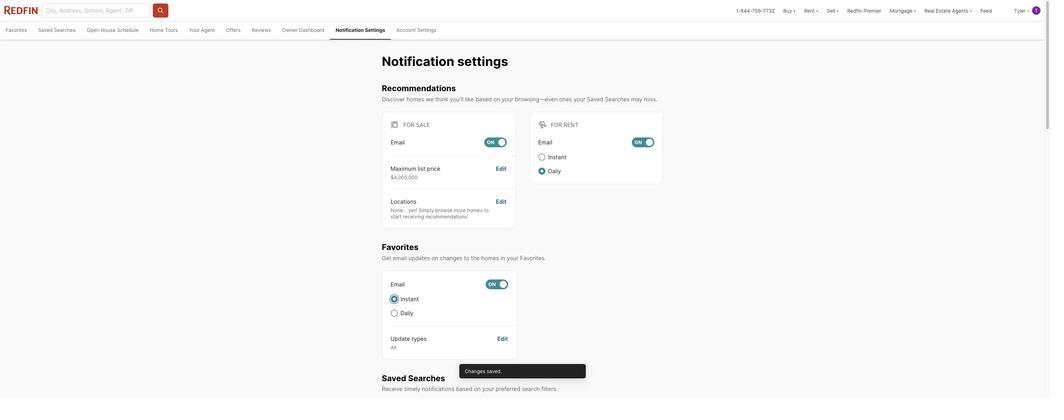 Task type: describe. For each thing, give the bounding box(es) containing it.
notification settings
[[382, 54, 508, 69]]

sale
[[416, 122, 430, 129]]

reviews link
[[246, 21, 277, 40]]

▾ for sell ▾
[[837, 8, 839, 14]]

on inside favorites get email updates on changes to the homes in your favorites.
[[432, 255, 438, 262]]

to inside locations none... yet! simply browse more homes to start receiving recommendations.
[[484, 208, 489, 214]]

schedule
[[117, 27, 139, 33]]

receive
[[382, 386, 403, 393]]

redfin premier button
[[843, 0, 886, 21]]

user photo image
[[1032, 6, 1041, 15]]

your agent
[[189, 27, 215, 33]]

open house schedule
[[87, 27, 139, 33]]

email down email at the bottom left
[[391, 282, 405, 289]]

changes
[[440, 255, 462, 262]]

like
[[465, 96, 474, 103]]

searches inside recommendations discover homes we think you'll like based on your browsing—even ones your saved searches may miss.
[[605, 96, 630, 103]]

759-
[[752, 8, 763, 14]]

owner dashboard
[[282, 27, 324, 33]]

tours
[[165, 27, 178, 33]]

mortgage ▾ button
[[890, 0, 916, 21]]

account settings link
[[391, 21, 442, 40]]

ones
[[559, 96, 572, 103]]

estate
[[936, 8, 951, 14]]

searches for saved searches receive timely notifications based on your preferred search filters.
[[408, 374, 445, 384]]

home tours
[[150, 27, 178, 33]]

think
[[435, 96, 448, 103]]

edit for maximum list price
[[496, 165, 507, 172]]

agents
[[952, 8, 968, 14]]

the
[[471, 255, 480, 262]]

email
[[393, 255, 407, 262]]

real estate agents ▾ link
[[925, 0, 972, 21]]

for rent
[[551, 122, 578, 129]]

premier
[[864, 8, 881, 14]]

notification for notification settings
[[382, 54, 454, 69]]

7732
[[763, 8, 775, 14]]

your
[[189, 27, 200, 33]]

daily for right the daily option
[[548, 168, 561, 175]]

more
[[454, 208, 466, 214]]

may
[[631, 96, 642, 103]]

browse
[[435, 208, 452, 214]]

tyler ▾
[[1014, 8, 1029, 14]]

homes inside locations none... yet! simply browse more homes to start receiving recommendations.
[[467, 208, 483, 214]]

favorites.
[[520, 255, 546, 262]]

on inside recommendations discover homes we think you'll like based on your browsing—even ones your saved searches may miss.
[[493, 96, 500, 103]]

reviews
[[252, 27, 271, 33]]

tyler
[[1014, 8, 1026, 14]]

instant for instant radio for right the daily option
[[548, 154, 566, 161]]

saved inside recommendations discover homes we think you'll like based on your browsing—even ones your saved searches may miss.
[[587, 96, 603, 103]]

email for for sale
[[391, 139, 405, 146]]

favorites get email updates on changes to the homes in your favorites.
[[382, 243, 546, 262]]

submit search image
[[157, 7, 164, 14]]

redfin premier
[[847, 8, 881, 14]]

1-844-759-7732 link
[[736, 8, 775, 14]]

your inside saved searches receive timely notifications based on your preferred search filters.
[[482, 386, 494, 393]]

homes inside recommendations discover homes we think you'll like based on your browsing—even ones your saved searches may miss.
[[407, 96, 424, 103]]

rent ▾ button
[[804, 0, 818, 21]]

$4,000,000
[[391, 175, 418, 181]]

list
[[418, 165, 425, 172]]

your agent link
[[184, 21, 221, 40]]

filters.
[[541, 386, 558, 393]]

home tours link
[[144, 21, 184, 40]]

saved searches receive timely notifications based on your preferred search filters.
[[382, 374, 558, 393]]

you'll
[[450, 96, 463, 103]]

agent
[[201, 27, 215, 33]]

all
[[391, 345, 396, 351]]

receiving
[[403, 214, 424, 220]]

real estate agents ▾ button
[[920, 0, 976, 21]]

to inside favorites get email updates on changes to the homes in your favorites.
[[464, 255, 469, 262]]

simply
[[419, 208, 434, 214]]

mortgage ▾
[[890, 8, 916, 14]]

maximum
[[391, 165, 416, 172]]

buy ▾
[[783, 8, 796, 14]]

house
[[101, 27, 116, 33]]

discover
[[382, 96, 405, 103]]

feed button
[[976, 0, 1010, 21]]

searches for saved searches
[[54, 27, 76, 33]]

price
[[427, 165, 440, 172]]

account settings
[[396, 27, 436, 33]]

for for for sale
[[403, 122, 414, 129]]

based inside recommendations discover homes we think you'll like based on your browsing—even ones your saved searches may miss.
[[475, 96, 492, 103]]

yet!
[[408, 208, 417, 214]]

dashboard
[[299, 27, 324, 33]]

buy
[[783, 8, 792, 14]]

open
[[87, 27, 99, 33]]

▾ for mortgage ▾
[[914, 8, 916, 14]]

mortgage ▾ button
[[886, 0, 920, 21]]

saved for saved searches
[[38, 27, 53, 33]]

settings for account settings
[[417, 27, 436, 33]]

on for rent
[[635, 140, 642, 145]]

account
[[396, 27, 416, 33]]

owner dashboard link
[[277, 21, 330, 40]]



Task type: vqa. For each thing, say whether or not it's contained in the screenshot.
the bottommost Notification
yes



Task type: locate. For each thing, give the bounding box(es) containing it.
0 vertical spatial searches
[[54, 27, 76, 33]]

rent ▾ button
[[800, 0, 823, 21]]

locations none... yet! simply browse more homes to start receiving recommendations.
[[391, 199, 489, 220]]

2 vertical spatial searches
[[408, 374, 445, 384]]

1-844-759-7732
[[736, 8, 775, 14]]

update
[[391, 336, 410, 343]]

none...
[[391, 208, 407, 214]]

0 vertical spatial instant radio
[[538, 154, 545, 161]]

edit button for update types
[[497, 335, 508, 351]]

rent
[[564, 122, 578, 129]]

edit button
[[496, 165, 507, 181], [496, 198, 507, 220], [497, 335, 508, 351]]

1 horizontal spatial to
[[484, 208, 489, 214]]

your right ones
[[574, 96, 585, 103]]

your inside favorites get email updates on changes to the homes in your favorites.
[[507, 255, 519, 262]]

for left rent
[[551, 122, 562, 129]]

0 vertical spatial homes
[[407, 96, 424, 103]]

1 vertical spatial on
[[432, 255, 438, 262]]

0 vertical spatial daily
[[548, 168, 561, 175]]

0 horizontal spatial to
[[464, 255, 469, 262]]

saved
[[38, 27, 53, 33], [587, 96, 603, 103], [382, 374, 406, 384]]

settings
[[365, 27, 385, 33], [417, 27, 436, 33]]

0 horizontal spatial on
[[432, 255, 438, 262]]

1 horizontal spatial saved
[[382, 374, 406, 384]]

1 horizontal spatial searches
[[408, 374, 445, 384]]

on down changes
[[474, 386, 481, 393]]

based down changes
[[456, 386, 473, 393]]

email for for rent
[[538, 139, 552, 146]]

real
[[925, 8, 935, 14]]

1 horizontal spatial on
[[474, 386, 481, 393]]

on right updates
[[432, 255, 438, 262]]

browsing—even
[[515, 96, 558, 103]]

your right in on the bottom
[[507, 255, 519, 262]]

▾ for buy ▾
[[793, 8, 796, 14]]

2 vertical spatial edit
[[497, 336, 508, 343]]

settings left account
[[365, 27, 385, 33]]

get
[[382, 255, 391, 262]]

0 vertical spatial based
[[475, 96, 492, 103]]

sell ▾ button
[[827, 0, 839, 21]]

for sale
[[403, 122, 430, 129]]

0 vertical spatial edit button
[[496, 165, 507, 181]]

homes
[[407, 96, 424, 103], [467, 208, 483, 214], [481, 255, 499, 262]]

0 horizontal spatial based
[[456, 386, 473, 393]]

notifications
[[422, 386, 455, 393]]

2 vertical spatial homes
[[481, 255, 499, 262]]

▾ right agents
[[970, 8, 972, 14]]

1 ▾ from the left
[[793, 8, 796, 14]]

0 vertical spatial on
[[493, 96, 500, 103]]

▾ right "mortgage" on the right of page
[[914, 8, 916, 14]]

0 horizontal spatial saved
[[38, 27, 53, 33]]

favorites inside favorites get email updates on changes to the homes in your favorites.
[[382, 243, 419, 253]]

sell ▾ button
[[823, 0, 843, 21]]

open house schedule link
[[81, 21, 144, 40]]

▾ right rent
[[816, 8, 818, 14]]

your down changes saved.
[[482, 386, 494, 393]]

searches up notifications
[[408, 374, 445, 384]]

0 vertical spatial instant
[[548, 154, 566, 161]]

instant
[[548, 154, 566, 161], [400, 296, 419, 303]]

buy ▾ button
[[783, 0, 796, 21]]

email down for sale at left top
[[391, 139, 405, 146]]

favorites for favorites
[[6, 27, 27, 33]]

settings for notification settings
[[365, 27, 385, 33]]

2 for from the left
[[551, 122, 562, 129]]

0 horizontal spatial instant radio
[[391, 296, 398, 303]]

notification for notification settings
[[336, 27, 364, 33]]

None checkbox
[[484, 138, 507, 148], [632, 138, 654, 148], [486, 280, 508, 290], [484, 138, 507, 148], [632, 138, 654, 148], [486, 280, 508, 290]]

1 horizontal spatial settings
[[417, 27, 436, 33]]

email down for rent
[[538, 139, 552, 146]]

1 vertical spatial searches
[[605, 96, 630, 103]]

1 vertical spatial homes
[[467, 208, 483, 214]]

homes left in on the bottom
[[481, 255, 499, 262]]

6 ▾ from the left
[[1027, 8, 1029, 14]]

1 vertical spatial instant
[[400, 296, 419, 303]]

we
[[426, 96, 434, 103]]

miss.
[[644, 96, 658, 103]]

daily for the daily option to the bottom
[[400, 310, 413, 317]]

1 vertical spatial saved
[[587, 96, 603, 103]]

1 settings from the left
[[365, 27, 385, 33]]

1 horizontal spatial notification
[[382, 54, 454, 69]]

notification settings link
[[330, 21, 391, 40]]

instant radio for right the daily option
[[538, 154, 545, 161]]

5 ▾ from the left
[[970, 8, 972, 14]]

City, Address, School, Agent, ZIP search field
[[42, 4, 150, 18]]

changes saved.
[[465, 369, 502, 375]]

saved for saved searches receive timely notifications based on your preferred search filters.
[[382, 374, 406, 384]]

favorites
[[6, 27, 27, 33], [382, 243, 419, 253]]

homes right more
[[467, 208, 483, 214]]

on for sale
[[487, 140, 494, 145]]

2 vertical spatial saved
[[382, 374, 406, 384]]

edit button for locations
[[496, 198, 507, 220]]

searches left may
[[605, 96, 630, 103]]

searches left open
[[54, 27, 76, 33]]

daily
[[548, 168, 561, 175], [400, 310, 413, 317]]

searches inside saved searches receive timely notifications based on your preferred search filters.
[[408, 374, 445, 384]]

0 horizontal spatial settings
[[365, 27, 385, 33]]

on right "like"
[[493, 96, 500, 103]]

search
[[522, 386, 540, 393]]

▾
[[793, 8, 796, 14], [816, 8, 818, 14], [837, 8, 839, 14], [914, 8, 916, 14], [970, 8, 972, 14], [1027, 8, 1029, 14]]

real estate agents ▾
[[925, 8, 972, 14]]

0 horizontal spatial daily
[[400, 310, 413, 317]]

sell
[[827, 8, 835, 14]]

1 vertical spatial edit button
[[496, 198, 507, 220]]

homes down recommendations
[[407, 96, 424, 103]]

edit button for maximum list price
[[496, 165, 507, 181]]

saved right ones
[[587, 96, 603, 103]]

types
[[412, 336, 427, 343]]

2 ▾ from the left
[[816, 8, 818, 14]]

maximum list price $4,000,000
[[391, 165, 440, 181]]

locations
[[391, 199, 416, 206]]

on
[[487, 140, 494, 145], [635, 140, 642, 145], [488, 282, 496, 288]]

1 vertical spatial to
[[464, 255, 469, 262]]

0 vertical spatial notification
[[336, 27, 364, 33]]

for
[[403, 122, 414, 129], [551, 122, 562, 129]]

0 vertical spatial to
[[484, 208, 489, 214]]

2 horizontal spatial searches
[[605, 96, 630, 103]]

2 vertical spatial on
[[474, 386, 481, 393]]

buy ▾ button
[[779, 0, 800, 21]]

▾ left user photo
[[1027, 8, 1029, 14]]

0 horizontal spatial searches
[[54, 27, 76, 33]]

start
[[391, 214, 402, 220]]

1 horizontal spatial instant
[[548, 154, 566, 161]]

based inside saved searches receive timely notifications based on your preferred search filters.
[[456, 386, 473, 393]]

1 for from the left
[[403, 122, 414, 129]]

redfin
[[847, 8, 862, 14]]

1 horizontal spatial for
[[551, 122, 562, 129]]

1 vertical spatial instant radio
[[391, 296, 398, 303]]

saved right favorites link
[[38, 27, 53, 33]]

to
[[484, 208, 489, 214], [464, 255, 469, 262]]

timely
[[404, 386, 420, 393]]

to right more
[[484, 208, 489, 214]]

4 ▾ from the left
[[914, 8, 916, 14]]

▾ for tyler ▾
[[1027, 8, 1029, 14]]

0 horizontal spatial notification
[[336, 27, 364, 33]]

recommendations
[[382, 84, 456, 93]]

favorites link
[[0, 21, 33, 40]]

0 vertical spatial favorites
[[6, 27, 27, 33]]

saved inside saved searches link
[[38, 27, 53, 33]]

0 horizontal spatial for
[[403, 122, 414, 129]]

1 vertical spatial based
[[456, 386, 473, 393]]

offers link
[[221, 21, 246, 40]]

preferred
[[496, 386, 520, 393]]

instant for the daily option to the bottom instant radio
[[400, 296, 419, 303]]

2 horizontal spatial on
[[493, 96, 500, 103]]

▾ for rent ▾
[[816, 8, 818, 14]]

favorites inside favorites link
[[6, 27, 27, 33]]

edit for update types
[[497, 336, 508, 343]]

▾ right buy
[[793, 8, 796, 14]]

update types all
[[391, 336, 427, 351]]

based
[[475, 96, 492, 103], [456, 386, 473, 393]]

home
[[150, 27, 164, 33]]

mortgage
[[890, 8, 913, 14]]

0 horizontal spatial favorites
[[6, 27, 27, 33]]

1 horizontal spatial instant radio
[[538, 154, 545, 161]]

0 horizontal spatial instant
[[400, 296, 419, 303]]

based right "like"
[[475, 96, 492, 103]]

1 horizontal spatial daily
[[548, 168, 561, 175]]

settings
[[457, 54, 508, 69]]

sell ▾
[[827, 8, 839, 14]]

settings right account
[[417, 27, 436, 33]]

3 ▾ from the left
[[837, 8, 839, 14]]

on inside saved searches receive timely notifications based on your preferred search filters.
[[474, 386, 481, 393]]

saved searches link
[[33, 21, 81, 40]]

updates
[[409, 255, 430, 262]]

saved inside saved searches receive timely notifications based on your preferred search filters.
[[382, 374, 406, 384]]

1 horizontal spatial based
[[475, 96, 492, 103]]

for left sale
[[403, 122, 414, 129]]

2 vertical spatial edit button
[[497, 335, 508, 351]]

homes inside favorites get email updates on changes to the homes in your favorites.
[[481, 255, 499, 262]]

Daily radio
[[538, 168, 545, 175], [391, 310, 398, 317]]

rent
[[804, 8, 815, 14]]

favorites for favorites get email updates on changes to the homes in your favorites.
[[382, 243, 419, 253]]

recommendations.
[[426, 214, 469, 220]]

1 horizontal spatial favorites
[[382, 243, 419, 253]]

▾ right sell
[[837, 8, 839, 14]]

▾ inside dropdown button
[[970, 8, 972, 14]]

2 horizontal spatial saved
[[587, 96, 603, 103]]

Instant radio
[[538, 154, 545, 161], [391, 296, 398, 303]]

0 horizontal spatial daily radio
[[391, 310, 398, 317]]

for for for rent
[[551, 122, 562, 129]]

1 vertical spatial daily
[[400, 310, 413, 317]]

saved up receive on the bottom left
[[382, 374, 406, 384]]

in
[[501, 255, 505, 262]]

1 vertical spatial daily radio
[[391, 310, 398, 317]]

1 horizontal spatial daily radio
[[538, 168, 545, 175]]

to left "the"
[[464, 255, 469, 262]]

0 vertical spatial daily radio
[[538, 168, 545, 175]]

1 vertical spatial favorites
[[382, 243, 419, 253]]

1 vertical spatial edit
[[496, 199, 507, 206]]

owner
[[282, 27, 298, 33]]

instant radio for the daily option to the bottom
[[391, 296, 398, 303]]

0 vertical spatial saved
[[38, 27, 53, 33]]

0 vertical spatial edit
[[496, 165, 507, 172]]

your left browsing—even
[[502, 96, 513, 103]]

saved searches
[[38, 27, 76, 33]]

edit for locations
[[496, 199, 507, 206]]

1 vertical spatial notification
[[382, 54, 454, 69]]

2 settings from the left
[[417, 27, 436, 33]]

rent ▾
[[804, 8, 818, 14]]

offers
[[226, 27, 241, 33]]

email
[[391, 139, 405, 146], [538, 139, 552, 146], [391, 282, 405, 289]]



